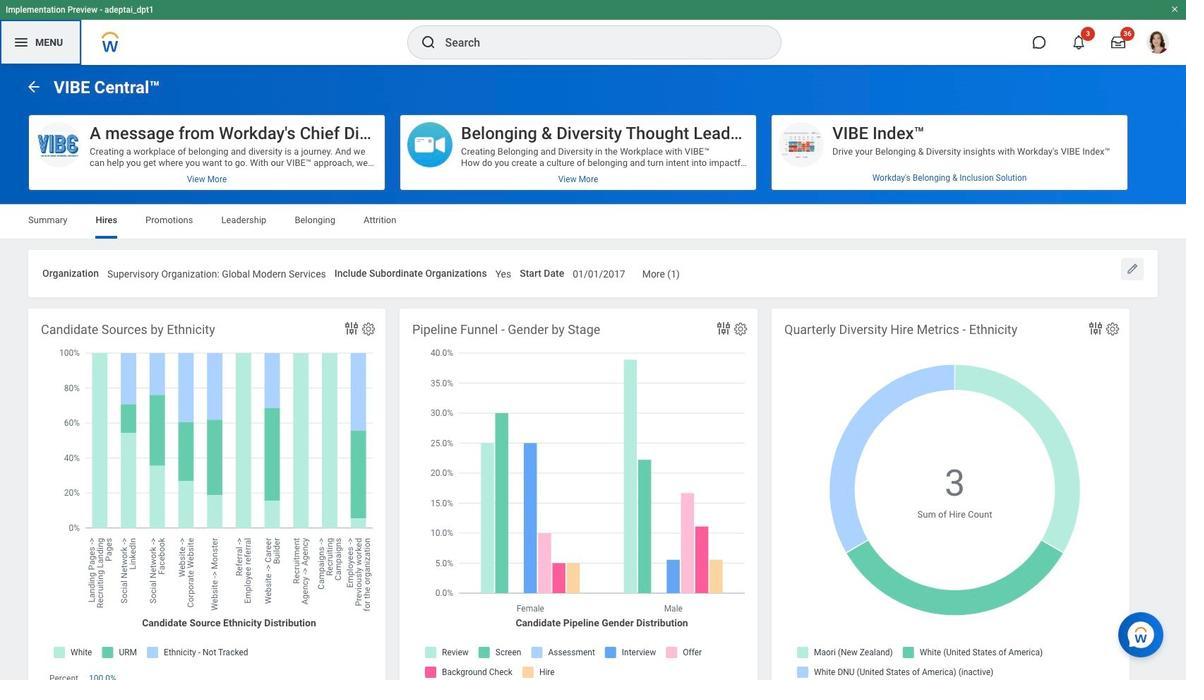 Task type: vqa. For each thing, say whether or not it's contained in the screenshot.
Of in the POPUP BUTTON
no



Task type: describe. For each thing, give the bounding box(es) containing it.
search image
[[420, 34, 437, 51]]

configure and view chart data image
[[343, 320, 360, 337]]

configure quarterly diversity hire metrics - ethnicity image
[[1106, 321, 1121, 337]]

justify image
[[13, 34, 30, 51]]

candidate sources by ethnicity element
[[28, 309, 386, 680]]

Search Workday  search field
[[445, 27, 752, 58]]

quarterly diversity hire metrics - ethnicity element
[[772, 309, 1130, 680]]

pipeline funnel - gender by stage element
[[400, 309, 758, 680]]

profile logan mcneil image
[[1147, 31, 1170, 57]]



Task type: locate. For each thing, give the bounding box(es) containing it.
tab list
[[14, 205, 1173, 239]]

None text field
[[573, 260, 626, 284], [643, 260, 680, 284], [573, 260, 626, 284], [643, 260, 680, 284]]

close environment banner image
[[1171, 5, 1180, 13]]

configure and view chart data image
[[1088, 320, 1105, 337]]

edit image
[[1126, 262, 1140, 276]]

configure candidate sources by ethnicity image
[[361, 321, 377, 337]]

inbox large image
[[1112, 35, 1126, 49]]

notifications large image
[[1072, 35, 1086, 49]]

main content
[[0, 65, 1187, 680]]

previous page image
[[25, 78, 42, 95]]

None text field
[[107, 260, 326, 284], [496, 260, 512, 284], [107, 260, 326, 284], [496, 260, 512, 284]]

banner
[[0, 0, 1187, 65]]



